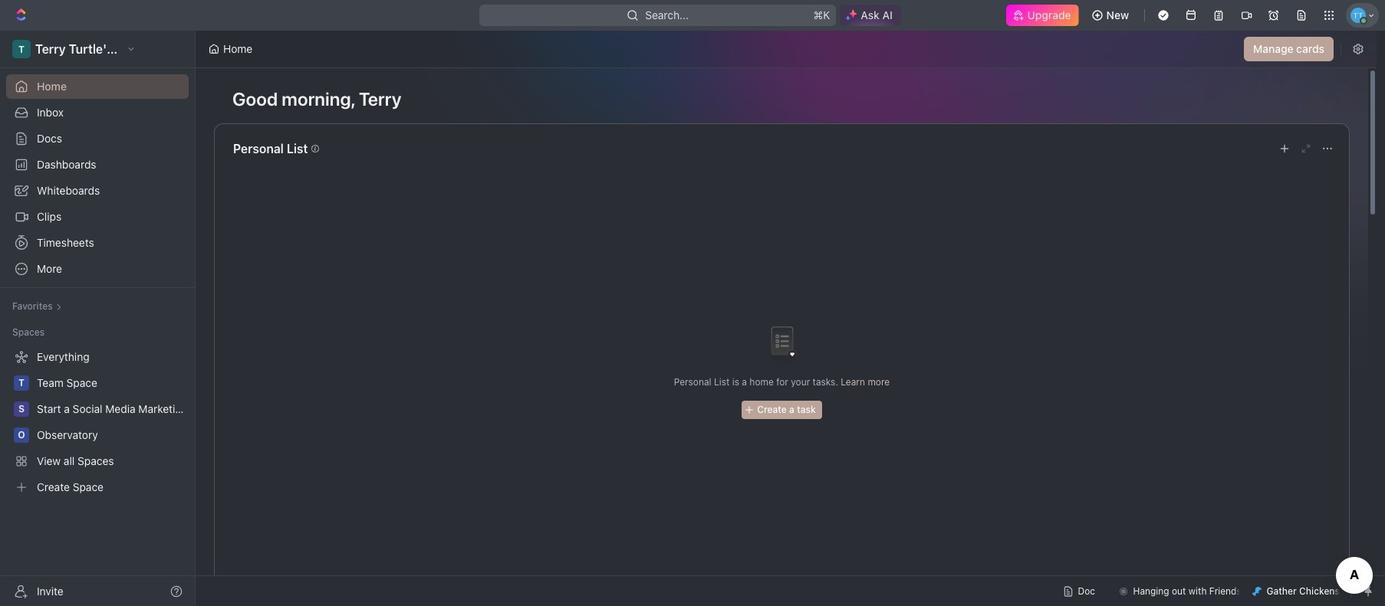 Task type: vqa. For each thing, say whether or not it's contained in the screenshot.
the E dropdown button
no



Task type: locate. For each thing, give the bounding box(es) containing it.
start a social media marketing agency, , element
[[14, 402, 29, 417]]

observatory, , element
[[14, 428, 29, 443]]

tree
[[6, 345, 189, 500]]

drumstick bite image
[[1253, 587, 1262, 596]]

tree inside sidebar navigation
[[6, 345, 189, 500]]



Task type: describe. For each thing, give the bounding box(es) containing it.
team space, , element
[[14, 376, 29, 391]]

sidebar navigation
[[0, 31, 199, 607]]

terry turtle's workspace, , element
[[12, 40, 31, 58]]



